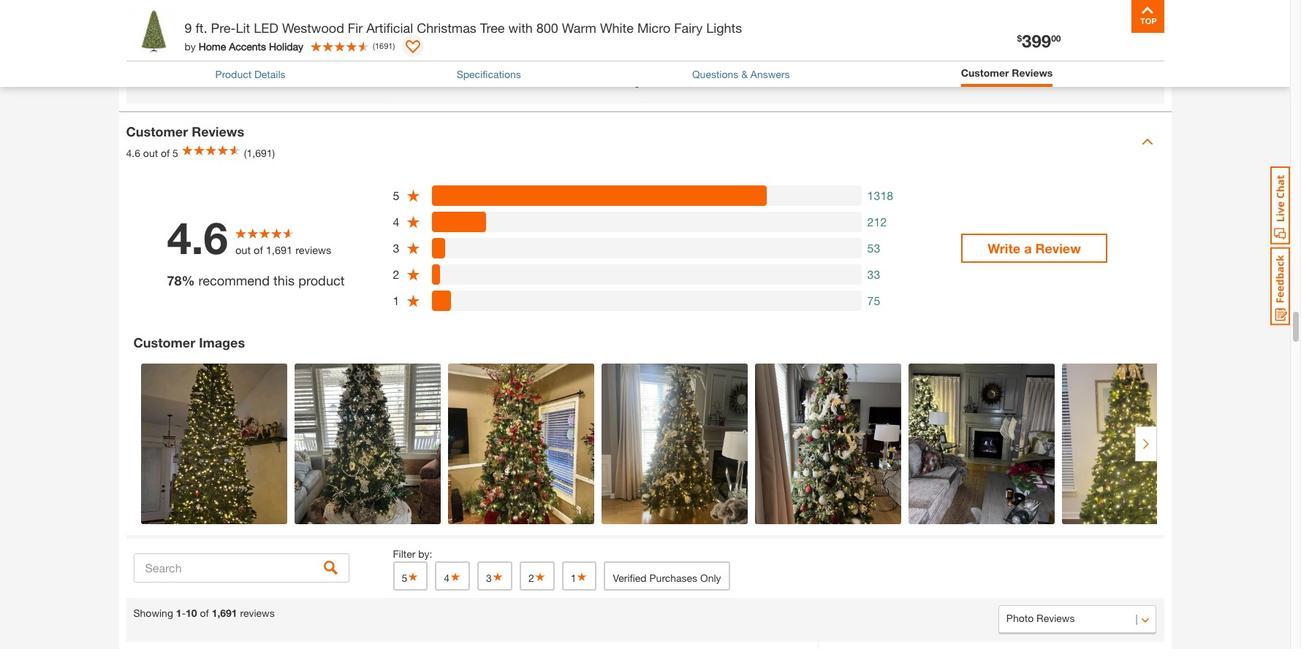 Task type: describe. For each thing, give the bounding box(es) containing it.
0 vertical spatial reviews
[[296, 244, 331, 257]]

showing 1 - 10 of 1,691 reviews
[[133, 607, 275, 620]]

artificial
[[366, 20, 413, 36]]

this
[[273, 273, 295, 289]]

4.6 out of 5
[[126, 147, 178, 160]]

white
[[600, 20, 634, 36]]

212
[[868, 215, 887, 229]]

10
[[186, 607, 197, 620]]

53
[[868, 241, 881, 255]]

Search text field
[[133, 554, 349, 584]]

led
[[254, 20, 278, 36]]

accents
[[229, 40, 266, 52]]

only
[[700, 572, 721, 585]]

product
[[298, 273, 345, 289]]

00
[[1051, 33, 1061, 44]]

questions & answers
[[692, 68, 790, 80]]

write
[[988, 240, 1021, 256]]

product image image
[[130, 7, 177, 55]]

0 horizontal spatial 4
[[393, 215, 399, 229]]

pre-
[[211, 20, 236, 36]]

live chat image
[[1271, 167, 1290, 245]]

1 inside 'link'
[[586, 35, 593, 51]]

star icon image for 4
[[406, 215, 421, 229]]

(
[[373, 41, 375, 50]]

0 vertical spatial 1,691
[[266, 244, 293, 257]]

display image
[[406, 40, 421, 55]]

christmas
[[417, 20, 477, 36]]

3 for "3" button
[[486, 572, 492, 585]]

verified
[[613, 572, 647, 585]]

9
[[185, 20, 192, 36]]

recommend
[[199, 273, 270, 289]]

75
[[868, 294, 881, 308]]

lit
[[236, 20, 250, 36]]

4.6 for 4.6
[[167, 212, 228, 264]]

star symbol image for 3
[[492, 572, 504, 583]]

product
[[215, 68, 252, 80]]

9 ft. pre-lit led westwood fir artificial christmas tree with 800 warm white micro fairy lights
[[185, 20, 742, 36]]

1 inside button
[[571, 572, 576, 585]]

product details
[[215, 68, 286, 80]]

4 link
[[683, 28, 719, 59]]

navigation containing 1
[[540, 17, 750, 74]]

3 button
[[477, 562, 512, 591]]

star symbol image for 5
[[407, 572, 419, 583]]

(1,691)
[[244, 147, 275, 160]]

verified purchases only
[[613, 572, 721, 585]]

1691
[[375, 41, 393, 50]]

questions
[[692, 68, 739, 80]]

1 link
[[571, 28, 608, 59]]

by home accents holiday
[[185, 40, 303, 52]]

1 button
[[562, 562, 597, 591]]

0 horizontal spatial 1,691
[[212, 607, 237, 620]]

0 horizontal spatial customer reviews
[[126, 124, 244, 140]]

by
[[185, 40, 196, 52]]

2 vertical spatial customer
[[133, 335, 195, 351]]

1 horizontal spatial out
[[235, 244, 251, 257]]

star icon image for 2
[[406, 268, 421, 282]]

5 button
[[393, 562, 428, 591]]

0 vertical spatial 2
[[393, 267, 399, 281]]

answers
[[751, 68, 790, 80]]

0 vertical spatial out
[[143, 147, 158, 160]]

filter
[[393, 548, 416, 561]]

5 inside button
[[402, 572, 407, 585]]

4 button
[[435, 562, 470, 591]]

showing 5 - 14 of 27
[[600, 75, 690, 88]]

details
[[254, 68, 286, 80]]

78
[[167, 273, 182, 289]]

star icon image for 5
[[406, 189, 421, 203]]

star symbol image for 4
[[450, 572, 461, 583]]

33
[[868, 267, 881, 281]]

1 vertical spatial customer
[[126, 124, 188, 140]]

with
[[508, 20, 533, 36]]



Task type: vqa. For each thing, say whether or not it's contained in the screenshot.
the including
no



Task type: locate. For each thing, give the bounding box(es) containing it.
0 vertical spatial customer reviews
[[961, 67, 1053, 79]]

5 star icon image from the top
[[406, 294, 421, 308]]

0 vertical spatial -
[[649, 75, 653, 88]]

home
[[199, 40, 226, 52]]

2 horizontal spatial 4
[[697, 35, 705, 51]]

1 vertical spatial showing
[[133, 607, 173, 620]]

4 inside "4" button
[[444, 572, 450, 585]]

4.6
[[126, 147, 140, 160], [167, 212, 228, 264]]

4 star icon image from the top
[[406, 268, 421, 282]]

showing for showing 5 - 14 of 27
[[600, 75, 640, 88]]

2 inside 2 "button"
[[529, 572, 534, 585]]

1 vertical spatial 4.6
[[167, 212, 228, 264]]

write a review button
[[961, 234, 1108, 263]]

( 1691 )
[[373, 41, 395, 50]]

0 vertical spatial 4
[[697, 35, 705, 51]]

1 star symbol image from the left
[[407, 572, 419, 583]]

4 inside 4 link
[[697, 35, 705, 51]]

star symbol image for 2
[[534, 572, 546, 583]]

images
[[199, 335, 245, 351]]

1 star symbol image from the left
[[492, 572, 504, 583]]

3 for 3 link
[[660, 35, 668, 51]]

1 vertical spatial 4
[[393, 215, 399, 229]]

star symbol image inside 1 button
[[576, 572, 588, 583]]

navigation
[[540, 17, 750, 74]]

star symbol image left 2 "button"
[[492, 572, 504, 583]]

%
[[182, 273, 195, 289]]

1 horizontal spatial reviews
[[296, 244, 331, 257]]

0 horizontal spatial -
[[182, 607, 186, 620]]

review
[[1036, 240, 1081, 256]]

star symbol image inside "4" button
[[450, 572, 461, 583]]

0 vertical spatial reviews
[[1012, 67, 1053, 79]]

)
[[393, 41, 395, 50]]

showing left 14 at the top right of the page
[[600, 75, 640, 88]]

-
[[649, 75, 653, 88], [182, 607, 186, 620]]

of
[[667, 75, 676, 88], [161, 147, 170, 160], [254, 244, 263, 257], [200, 607, 209, 620]]

star icon image for 3
[[406, 241, 421, 256]]

- left 27
[[649, 75, 653, 88]]

3 link
[[646, 28, 682, 59]]

1 horizontal spatial 2
[[529, 572, 534, 585]]

3 inside "navigation"
[[660, 35, 668, 51]]

0 horizontal spatial star symbol image
[[492, 572, 504, 583]]

4
[[697, 35, 705, 51], [393, 215, 399, 229], [444, 572, 450, 585]]

0 horizontal spatial 2
[[393, 267, 399, 281]]

2 star symbol image from the left
[[450, 572, 461, 583]]

2 button
[[520, 562, 555, 591]]

1 horizontal spatial showing
[[600, 75, 640, 88]]

2
[[393, 267, 399, 281], [529, 572, 534, 585]]

5
[[643, 75, 649, 88], [173, 147, 178, 160], [393, 188, 399, 202], [402, 572, 407, 585]]

0 horizontal spatial reviews
[[240, 607, 275, 620]]

reviews
[[1012, 67, 1053, 79], [192, 124, 244, 140]]

1 vertical spatial reviews
[[240, 607, 275, 620]]

reviews up (1,691)
[[192, 124, 244, 140]]

3 star symbol image from the left
[[576, 572, 588, 583]]

78 % recommend this product
[[167, 273, 345, 289]]

showing for showing 1 - 10 of 1,691 reviews
[[133, 607, 173, 620]]

product details button
[[215, 66, 286, 82], [215, 66, 286, 82]]

customer reviews up 4.6 out of 5
[[126, 124, 244, 140]]

star symbol image inside "3" button
[[492, 572, 504, 583]]

fir
[[348, 20, 363, 36]]

1 horizontal spatial 4.6
[[167, 212, 228, 264]]

lights
[[706, 20, 742, 36]]

star symbol image left "3" button
[[450, 572, 461, 583]]

holiday
[[269, 40, 303, 52]]

specifications
[[457, 68, 521, 80]]

customer
[[961, 67, 1009, 79], [126, 124, 188, 140], [133, 335, 195, 351]]

warm
[[562, 20, 596, 36]]

specifications button
[[457, 66, 521, 82], [457, 66, 521, 82]]

0 vertical spatial showing
[[600, 75, 640, 88]]

star symbol image left 1 button
[[534, 572, 546, 583]]

0 vertical spatial customer
[[961, 67, 1009, 79]]

star symbol image
[[492, 572, 504, 583], [534, 572, 546, 583]]

0 horizontal spatial showing
[[133, 607, 173, 620]]

399
[[1022, 31, 1051, 51]]

4 for 4 link
[[697, 35, 705, 51]]

micro
[[637, 20, 671, 36]]

2 vertical spatial 4
[[444, 572, 450, 585]]

westwood
[[282, 20, 344, 36]]

0 horizontal spatial star symbol image
[[407, 572, 419, 583]]

1 star icon image from the top
[[406, 189, 421, 203]]

1 horizontal spatial 1,691
[[266, 244, 293, 257]]

star symbol image inside 2 "button"
[[534, 572, 546, 583]]

star symbol image inside 5 button
[[407, 572, 419, 583]]

14
[[653, 75, 664, 88]]

2 horizontal spatial star symbol image
[[576, 572, 588, 583]]

feedback link image
[[1271, 247, 1290, 326]]

out of 1,691 reviews
[[235, 244, 331, 257]]

1 horizontal spatial star symbol image
[[450, 572, 461, 583]]

2 star symbol image from the left
[[534, 572, 546, 583]]

by:
[[418, 548, 432, 561]]

customer images
[[133, 335, 245, 351]]

1 vertical spatial customer reviews
[[126, 124, 244, 140]]

star icon image
[[406, 189, 421, 203], [406, 215, 421, 229], [406, 241, 421, 256], [406, 268, 421, 282], [406, 294, 421, 308]]

caret image
[[1142, 136, 1153, 148]]

1 vertical spatial 2
[[529, 572, 534, 585]]

customer reviews button
[[961, 65, 1053, 83], [961, 65, 1053, 80]]

customer reviews down $
[[961, 67, 1053, 79]]

3 inside button
[[486, 572, 492, 585]]

out
[[143, 147, 158, 160], [235, 244, 251, 257]]

1,691 up this at the top
[[266, 244, 293, 257]]

0 horizontal spatial out
[[143, 147, 158, 160]]

0 vertical spatial 3
[[660, 35, 668, 51]]

purchases
[[650, 572, 698, 585]]

1 horizontal spatial customer reviews
[[961, 67, 1053, 79]]

1,691
[[266, 244, 293, 257], [212, 607, 237, 620]]

reviews down 399
[[1012, 67, 1053, 79]]

0 horizontal spatial 4.6
[[126, 147, 140, 160]]

1318
[[868, 188, 894, 202]]

4.6 for 4.6 out of 5
[[126, 147, 140, 160]]

write a review
[[988, 240, 1081, 256]]

- for 14
[[649, 75, 653, 88]]

top button
[[1131, 0, 1164, 33]]

reviews down search text field
[[240, 607, 275, 620]]

- down search text field
[[182, 607, 186, 620]]

0 horizontal spatial 3
[[393, 241, 399, 255]]

1
[[586, 35, 593, 51], [393, 294, 399, 308], [571, 572, 576, 585], [176, 607, 182, 620]]

1 horizontal spatial 3
[[486, 572, 492, 585]]

1 vertical spatial -
[[182, 607, 186, 620]]

1 horizontal spatial 4
[[444, 572, 450, 585]]

reviews up product
[[296, 244, 331, 257]]

0 horizontal spatial reviews
[[192, 124, 244, 140]]

2 horizontal spatial 3
[[660, 35, 668, 51]]

4 for "4" button
[[444, 572, 450, 585]]

filter by:
[[393, 548, 432, 561]]

showing
[[600, 75, 640, 88], [133, 607, 173, 620]]

$ 399 00
[[1017, 31, 1061, 51]]

1 vertical spatial reviews
[[192, 124, 244, 140]]

0 vertical spatial 4.6
[[126, 147, 140, 160]]

1 vertical spatial 3
[[393, 241, 399, 255]]

ft.
[[196, 20, 207, 36]]

1 horizontal spatial reviews
[[1012, 67, 1053, 79]]

star symbol image for 1
[[576, 572, 588, 583]]

- for 10
[[182, 607, 186, 620]]

1,691 right 10 at bottom
[[212, 607, 237, 620]]

1 horizontal spatial star symbol image
[[534, 572, 546, 583]]

star symbol image right 2 "button"
[[576, 572, 588, 583]]

questions & answers button
[[692, 66, 790, 82], [692, 66, 790, 82]]

2 star icon image from the top
[[406, 215, 421, 229]]

reviews
[[296, 244, 331, 257], [240, 607, 275, 620]]

27
[[679, 75, 690, 88]]

800
[[537, 20, 558, 36]]

verified purchases only button
[[604, 562, 730, 591]]

tree
[[480, 20, 505, 36]]

2 vertical spatial 3
[[486, 572, 492, 585]]

showing left 10 at bottom
[[133, 607, 173, 620]]

star icon image for 1
[[406, 294, 421, 308]]

customer reviews
[[961, 67, 1053, 79], [126, 124, 244, 140]]

fairy
[[674, 20, 703, 36]]

3 star icon image from the top
[[406, 241, 421, 256]]

star symbol image down filter by:
[[407, 572, 419, 583]]

a
[[1024, 240, 1032, 256]]

1 vertical spatial out
[[235, 244, 251, 257]]

$
[[1017, 33, 1022, 44]]

star symbol image
[[407, 572, 419, 583], [450, 572, 461, 583], [576, 572, 588, 583]]

1 vertical spatial 1,691
[[212, 607, 237, 620]]

&
[[741, 68, 748, 80]]

3
[[660, 35, 668, 51], [393, 241, 399, 255], [486, 572, 492, 585]]

1 horizontal spatial -
[[649, 75, 653, 88]]



